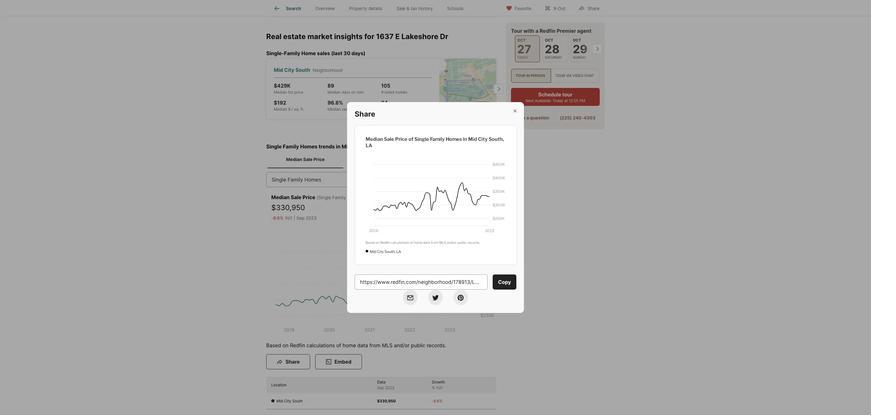 Task type: vqa. For each thing, say whether or not it's contained in the screenshot.
Sale inside "Tab"
yes



Task type: describe. For each thing, give the bounding box(es) containing it.
of
[[336, 343, 341, 349]]

and/or
[[394, 343, 410, 349]]

agent
[[577, 28, 591, 34]]

next image
[[592, 44, 602, 54]]

trends
[[319, 144, 335, 150]]

sales
[[317, 50, 330, 56]]

saturday
[[545, 56, 562, 60]]

data
[[357, 343, 368, 349]]

list box containing tour in person
[[511, 69, 600, 83]]

1 vertical spatial mid
[[342, 144, 351, 150]]

5 year tab
[[466, 216, 490, 232]]

days
[[342, 90, 350, 95]]

(225) 240-4303
[[560, 115, 596, 121]]

2 tab from the left
[[419, 152, 495, 167]]

next image
[[494, 84, 504, 94]]

mls
[[382, 343, 392, 349]]

1 vertical spatial south
[[363, 144, 378, 150]]

oct for 29
[[573, 38, 581, 43]]

12:00
[[569, 99, 578, 103]]

(225)
[[560, 115, 572, 121]]

tour for tour with a redfin premier agent
[[511, 28, 522, 34]]

median for 96.8%
[[328, 107, 341, 112]]

median for $429k
[[274, 90, 287, 95]]

favorite button
[[501, 1, 537, 14]]

mid for mid city south
[[276, 400, 283, 404]]

1637
[[376, 32, 394, 41]]

lakeshore
[[401, 32, 438, 41]]

sunday
[[573, 56, 586, 60]]

4303
[[584, 115, 596, 121]]

property
[[349, 6, 367, 11]]

x-out button
[[539, 1, 571, 14]]

image image
[[439, 59, 496, 119]]

price
[[294, 90, 303, 95]]

- for -8.6%
[[432, 400, 434, 404]]

yoy for yoy
[[285, 216, 292, 221]]

home
[[343, 343, 356, 349]]

data sep 2023
[[377, 381, 394, 391]]

median for $192
[[274, 107, 287, 112]]

growth
[[432, 381, 445, 385]]

1 vertical spatial redfin
[[290, 343, 305, 349]]

$192 median $ / sq. ft.
[[274, 100, 304, 112]]

tab list containing search
[[266, 0, 476, 16]]

price for median sale price (single family homes) $330,950
[[303, 195, 315, 201]]

at
[[564, 99, 568, 103]]

out
[[558, 6, 565, 11]]

240-
[[573, 115, 584, 121]]

details
[[369, 6, 382, 11]]

embed
[[334, 359, 351, 366]]

oct 28 saturday
[[545, 38, 562, 60]]

copy button
[[493, 275, 516, 290]]

median inside median sale price (single family homes) $330,950
[[271, 195, 290, 201]]

1 horizontal spatial $330,950
[[377, 400, 396, 404]]

tour for tour via video chat
[[555, 74, 565, 78]]

schedule
[[538, 92, 561, 98]]

0 vertical spatial in
[[526, 74, 530, 78]]

growth % yoy
[[432, 381, 445, 391]]

$330,950 inside median sale price (single family homes) $330,950
[[271, 204, 305, 213]]

search
[[286, 6, 301, 11]]

share inside dialog
[[355, 110, 375, 119]]

city for mid city south
[[284, 400, 291, 404]]

1
[[425, 221, 427, 227]]

on inside 89 median days on mkt.
[[351, 90, 356, 95]]

premier
[[557, 28, 576, 34]]

ask a question
[[517, 115, 549, 121]]

e
[[395, 32, 400, 41]]

(last
[[331, 50, 342, 56]]

family for single-family home sales (last 30 days)
[[284, 50, 300, 56]]

1 horizontal spatial share button
[[573, 1, 605, 14]]

single-
[[266, 50, 284, 56]]

8.6% for -8.6% yoy | sep 2023
[[273, 216, 283, 221]]

$
[[288, 107, 291, 112]]

days)
[[352, 50, 365, 56]]

96.8%
[[328, 100, 343, 106]]

sale inside tab list
[[396, 6, 405, 11]]

median inside tab
[[286, 157, 302, 162]]

#
[[381, 90, 384, 95]]

tour with a redfin premier agent
[[511, 28, 591, 34]]

27
[[517, 42, 531, 56]]

tour
[[562, 92, 572, 98]]

ask
[[517, 115, 525, 121]]

median for 89
[[328, 90, 341, 95]]

single family homes trends in mid city south
[[266, 144, 378, 150]]

/
[[292, 107, 293, 112]]

year for 1 year
[[428, 221, 437, 227]]

1 year
[[425, 221, 437, 227]]

median sale price tab
[[268, 152, 343, 167]]

$429k
[[274, 83, 291, 89]]

3 year
[[448, 221, 461, 227]]

105
[[381, 83, 390, 89]]

sale for median sale price (single family homes) $330,950
[[291, 195, 301, 201]]

overview
[[315, 6, 335, 11]]

calculations
[[307, 343, 335, 349]]

market
[[307, 32, 332, 41]]

year for 5 year
[[475, 221, 485, 227]]

share for rightmost share button
[[588, 6, 599, 11]]

real estate market insights for 1637 e lakeshore dr
[[266, 32, 448, 41]]

0 horizontal spatial sep
[[296, 216, 304, 221]]

search link
[[273, 5, 301, 12]]

8.6% for -8.6%
[[434, 400, 442, 404]]

5
[[471, 221, 474, 227]]

sep inside data sep 2023
[[377, 386, 384, 391]]

(225) 240-4303 link
[[560, 115, 596, 121]]

insights
[[334, 32, 363, 41]]

with
[[523, 28, 534, 34]]

|
[[294, 216, 295, 221]]

data
[[377, 381, 385, 385]]

none text field inside share dialog
[[360, 279, 482, 287]]

(single
[[317, 195, 331, 201]]

to-
[[351, 107, 356, 112]]



Task type: locate. For each thing, give the bounding box(es) containing it.
year
[[428, 221, 437, 227], [452, 221, 461, 227], [475, 221, 485, 227]]

1 vertical spatial sep
[[377, 386, 384, 391]]

share up "location"
[[286, 359, 300, 366]]

yoy down growth
[[436, 386, 443, 391]]

0 horizontal spatial sale
[[291, 195, 301, 201]]

oct down tour with a redfin premier agent
[[545, 38, 553, 43]]

0 vertical spatial share button
[[573, 1, 605, 14]]

$192
[[274, 100, 286, 106]]

price for median sale price
[[314, 157, 325, 162]]

price inside tab
[[314, 157, 325, 162]]

based
[[266, 343, 281, 349]]

sale & tax history
[[396, 6, 433, 11]]

city for mid city south neighborhood
[[284, 67, 294, 73]]

1 horizontal spatial on
[[351, 90, 356, 95]]

2 year from the left
[[452, 221, 461, 227]]

1 vertical spatial city
[[352, 144, 362, 150]]

year right 1
[[428, 221, 437, 227]]

median inside 96.8% median sale-to-list
[[328, 107, 341, 112]]

1 year tab
[[419, 216, 443, 232]]

1 vertical spatial share
[[355, 110, 375, 119]]

0 vertical spatial tab list
[[266, 0, 476, 16]]

yoy
[[285, 216, 292, 221], [436, 386, 443, 391]]

median up single family homes
[[286, 157, 302, 162]]

0 horizontal spatial year
[[428, 221, 437, 227]]

tab list containing 1 year
[[418, 215, 491, 233]]

mid city south
[[276, 400, 303, 404]]

0 vertical spatial sale
[[396, 6, 405, 11]]

tour left with
[[511, 28, 522, 34]]

0 vertical spatial single
[[266, 144, 282, 150]]

in right trends
[[336, 144, 340, 150]]

from
[[369, 343, 380, 349]]

property details tab
[[342, 1, 389, 16]]

oct inside the oct 29 sunday
[[573, 38, 581, 43]]

sep down data on the left bottom of page
[[377, 386, 384, 391]]

sep
[[296, 216, 304, 221], [377, 386, 384, 391]]

0 horizontal spatial -
[[271, 216, 273, 221]]

records.
[[427, 343, 446, 349]]

family for single family homes trends in mid city south
[[283, 144, 299, 150]]

2 vertical spatial city
[[284, 400, 291, 404]]

year for 3 year
[[452, 221, 461, 227]]

homes up the (single
[[304, 177, 321, 183]]

tour left via
[[555, 74, 565, 78]]

0 vertical spatial $330,950
[[271, 204, 305, 213]]

share button down based
[[266, 355, 310, 370]]

share for the leftmost share button
[[286, 359, 300, 366]]

yoy inside growth % yoy
[[436, 386, 443, 391]]

south for mid city south
[[292, 400, 303, 404]]

south inside carousel group
[[295, 67, 310, 73]]

south
[[295, 67, 310, 73], [363, 144, 378, 150], [292, 400, 303, 404]]

tour via video chat
[[555, 74, 594, 78]]

oct
[[517, 38, 526, 43], [545, 38, 553, 43], [573, 38, 581, 43]]

median inside 89 median days on mkt.
[[328, 90, 341, 95]]

0 horizontal spatial share
[[286, 359, 300, 366]]

1 vertical spatial tab list
[[418, 215, 491, 233]]

2 vertical spatial south
[[292, 400, 303, 404]]

1 horizontal spatial sep
[[377, 386, 384, 391]]

&
[[407, 6, 409, 11]]

available:
[[535, 99, 551, 103]]

list box
[[511, 69, 600, 83]]

0 vertical spatial redfin
[[540, 28, 556, 34]]

single
[[266, 144, 282, 150], [272, 177, 286, 183]]

oct for 27
[[517, 38, 526, 43]]

sale
[[396, 6, 405, 11], [303, 157, 313, 162], [291, 195, 301, 201]]

0 vertical spatial city
[[284, 67, 294, 73]]

family inside median sale price (single family homes) $330,950
[[332, 195, 346, 201]]

real
[[266, 32, 281, 41]]

family right the (single
[[332, 195, 346, 201]]

1 vertical spatial on
[[283, 343, 289, 349]]

median inside $429k median list price
[[274, 90, 287, 95]]

share dialog
[[347, 102, 524, 314]]

family up median sale price
[[283, 144, 299, 150]]

tour for tour in person
[[515, 74, 525, 78]]

city down "location"
[[284, 400, 291, 404]]

1 horizontal spatial list
[[356, 107, 361, 112]]

on right based
[[283, 343, 289, 349]]

single for single family homes
[[272, 177, 286, 183]]

28
[[545, 42, 560, 56]]

2 vertical spatial mid
[[276, 400, 283, 404]]

$330,950 up -8.6% yoy | sep 2023
[[271, 204, 305, 213]]

0 vertical spatial sep
[[296, 216, 304, 221]]

median down 89
[[328, 90, 341, 95]]

carousel group
[[264, 57, 504, 128]]

friday
[[517, 56, 529, 60]]

tax
[[411, 6, 417, 11]]

1 vertical spatial single
[[272, 177, 286, 183]]

0 vertical spatial -
[[271, 216, 273, 221]]

0 vertical spatial price
[[314, 157, 325, 162]]

1 horizontal spatial year
[[452, 221, 461, 227]]

mid inside carousel group
[[274, 67, 283, 73]]

-8.6% yoy | sep 2023
[[271, 216, 317, 221]]

a right ask
[[526, 115, 529, 121]]

pm
[[580, 99, 585, 103]]

x-
[[553, 6, 558, 11]]

3 year from the left
[[475, 221, 485, 227]]

homes for single family homes
[[304, 177, 321, 183]]

$330,950 down data sep 2023
[[377, 400, 396, 404]]

96.8% median sale-to-list
[[328, 100, 361, 112]]

0 horizontal spatial on
[[283, 343, 289, 349]]

next
[[526, 99, 534, 103]]

mid up $429k
[[274, 67, 283, 73]]

1 horizontal spatial sale
[[303, 157, 313, 162]]

$330,950
[[271, 204, 305, 213], [377, 400, 396, 404]]

family for single family homes
[[288, 177, 303, 183]]

via
[[566, 74, 572, 78]]

1 vertical spatial list
[[356, 107, 361, 112]]

1 vertical spatial sale
[[303, 157, 313, 162]]

0 horizontal spatial 2023
[[306, 216, 317, 221]]

sale left &
[[396, 6, 405, 11]]

graph of the median sale price in mid city south image
[[355, 125, 517, 266]]

overview tab
[[308, 1, 342, 16]]

sale inside median sale price (single family homes) $330,950
[[291, 195, 301, 201]]

list inside $429k median list price
[[288, 90, 293, 95]]

sale for median sale price
[[303, 157, 313, 162]]

105 # listed homes
[[381, 83, 407, 95]]

3 oct from the left
[[573, 38, 581, 43]]

tour
[[511, 28, 522, 34], [515, 74, 525, 78], [555, 74, 565, 78]]

24
[[381, 100, 388, 106]]

city
[[284, 67, 294, 73], [352, 144, 362, 150], [284, 400, 291, 404]]

mid for mid city south neighborhood
[[274, 67, 283, 73]]

list inside 96.8% median sale-to-list
[[356, 107, 361, 112]]

5 year
[[471, 221, 485, 227]]

neighborhood
[[313, 68, 343, 73]]

mkt.
[[357, 90, 365, 95]]

2023 inside data sep 2023
[[385, 386, 394, 391]]

%
[[432, 386, 435, 391]]

city up $429k
[[284, 67, 294, 73]]

0 vertical spatial homes
[[300, 144, 318, 150]]

price left the (single
[[303, 195, 315, 201]]

2 horizontal spatial oct
[[573, 38, 581, 43]]

tour in person
[[515, 74, 545, 78]]

price
[[314, 157, 325, 162], [303, 195, 315, 201]]

city up median sale price tab list
[[352, 144, 362, 150]]

1 horizontal spatial a
[[535, 28, 538, 34]]

in
[[526, 74, 530, 78], [336, 144, 340, 150]]

1 horizontal spatial share
[[355, 110, 375, 119]]

sale down single family homes
[[291, 195, 301, 201]]

$429k median list price
[[274, 83, 303, 95]]

price inside median sale price (single family homes) $330,950
[[303, 195, 315, 201]]

- for -8.6% yoy | sep 2023
[[271, 216, 273, 221]]

1 horizontal spatial 8.6%
[[434, 400, 442, 404]]

homes)
[[347, 195, 363, 201]]

family down median sale price tab
[[288, 177, 303, 183]]

0 horizontal spatial yoy
[[285, 216, 292, 221]]

south for mid city south neighborhood
[[295, 67, 310, 73]]

mid
[[274, 67, 283, 73], [342, 144, 351, 150], [276, 400, 283, 404]]

3
[[448, 221, 451, 227]]

share element
[[355, 102, 383, 119]]

1 horizontal spatial 2023
[[385, 386, 394, 391]]

2 horizontal spatial year
[[475, 221, 485, 227]]

homes for single family homes trends in mid city south
[[300, 144, 318, 150]]

0 horizontal spatial 8.6%
[[273, 216, 283, 221]]

question
[[530, 115, 549, 121]]

redfin left calculations
[[290, 343, 305, 349]]

0 vertical spatial list
[[288, 90, 293, 95]]

0 horizontal spatial list
[[288, 90, 293, 95]]

listed
[[385, 90, 394, 95]]

1 vertical spatial homes
[[304, 177, 321, 183]]

2 horizontal spatial sale
[[396, 6, 405, 11]]

in left person
[[526, 74, 530, 78]]

2 vertical spatial sale
[[291, 195, 301, 201]]

1 vertical spatial $330,950
[[377, 400, 396, 404]]

0 vertical spatial share
[[588, 6, 599, 11]]

29
[[573, 42, 587, 56]]

0 horizontal spatial in
[[336, 144, 340, 150]]

1 horizontal spatial -
[[432, 400, 434, 404]]

median
[[274, 90, 287, 95], [328, 90, 341, 95], [274, 107, 287, 112], [328, 107, 341, 112], [286, 157, 302, 162], [271, 195, 290, 201]]

city inside carousel group
[[284, 67, 294, 73]]

1 horizontal spatial yoy
[[436, 386, 443, 391]]

sale down single family homes trends in mid city south
[[303, 157, 313, 162]]

mid right trends
[[342, 144, 351, 150]]

share button
[[573, 1, 605, 14], [266, 355, 310, 370]]

oct inside oct 27 friday
[[517, 38, 526, 43]]

0 horizontal spatial a
[[526, 115, 529, 121]]

sale-
[[342, 107, 351, 112]]

8.6% down the '%' on the bottom left of the page
[[434, 400, 442, 404]]

homes
[[300, 144, 318, 150], [304, 177, 321, 183]]

0 vertical spatial 2023
[[306, 216, 317, 221]]

home
[[301, 50, 316, 56]]

1 vertical spatial 8.6%
[[434, 400, 442, 404]]

embed button
[[315, 355, 362, 370]]

oct down with
[[517, 38, 526, 43]]

median down single family homes
[[271, 195, 290, 201]]

None text field
[[360, 279, 482, 287]]

on left mkt.
[[351, 90, 356, 95]]

0 horizontal spatial share button
[[266, 355, 310, 370]]

sep right |
[[296, 216, 304, 221]]

2023 down data on the left bottom of page
[[385, 386, 394, 391]]

2023 down median sale price (single family homes) $330,950
[[306, 216, 317, 221]]

oct down agent
[[573, 38, 581, 43]]

median inside $192 median $ / sq. ft.
[[274, 107, 287, 112]]

sale & tax history tab
[[389, 1, 440, 16]]

family left home at the top left
[[284, 50, 300, 56]]

homes
[[395, 90, 407, 95]]

median sale price tab list
[[266, 151, 496, 169]]

2 vertical spatial share
[[286, 359, 300, 366]]

location
[[271, 383, 287, 388]]

year right 5
[[475, 221, 485, 227]]

8.6% left |
[[273, 216, 283, 221]]

1 vertical spatial a
[[526, 115, 529, 121]]

2 oct from the left
[[545, 38, 553, 43]]

1 vertical spatial yoy
[[436, 386, 443, 391]]

family
[[284, 50, 300, 56], [283, 144, 299, 150], [288, 177, 303, 183], [332, 195, 346, 201]]

1 vertical spatial price
[[303, 195, 315, 201]]

1 oct from the left
[[517, 38, 526, 43]]

list right sale-
[[356, 107, 361, 112]]

public
[[411, 343, 425, 349]]

x-out
[[553, 6, 565, 11]]

share button up agent
[[573, 1, 605, 14]]

None button
[[515, 35, 540, 63], [543, 36, 568, 62], [571, 36, 596, 62], [515, 35, 540, 63], [543, 36, 568, 62], [571, 36, 596, 62]]

0 horizontal spatial $330,950
[[271, 204, 305, 213]]

median down $429k
[[274, 90, 287, 95]]

oct for 28
[[545, 38, 553, 43]]

89
[[328, 83, 334, 89]]

1 vertical spatial share button
[[266, 355, 310, 370]]

price down single family homes trends in mid city south
[[314, 157, 325, 162]]

1 vertical spatial 2023
[[385, 386, 394, 391]]

redfin right with
[[540, 28, 556, 34]]

median down $192 at the left of the page
[[274, 107, 287, 112]]

0 vertical spatial 8.6%
[[273, 216, 283, 221]]

tab
[[343, 152, 419, 167], [419, 152, 495, 167]]

yoy left |
[[285, 216, 292, 221]]

1 horizontal spatial redfin
[[540, 28, 556, 34]]

1 tab from the left
[[343, 152, 419, 167]]

share right sale-
[[355, 110, 375, 119]]

schools tab
[[440, 1, 471, 16]]

list left price
[[288, 90, 293, 95]]

0 vertical spatial yoy
[[285, 216, 292, 221]]

ft.
[[300, 107, 304, 112]]

today
[[553, 99, 563, 103]]

0 horizontal spatial oct
[[517, 38, 526, 43]]

1 horizontal spatial in
[[526, 74, 530, 78]]

single for single family homes trends in mid city south
[[266, 144, 282, 150]]

30
[[344, 50, 350, 56]]

based on redfin calculations of home data from mls and/or public records.
[[266, 343, 446, 349]]

0 horizontal spatial redfin
[[290, 343, 305, 349]]

redfin
[[540, 28, 556, 34], [290, 343, 305, 349]]

sale inside tab list
[[303, 157, 313, 162]]

0 vertical spatial on
[[351, 90, 356, 95]]

2 horizontal spatial share
[[588, 6, 599, 11]]

1 vertical spatial in
[[336, 144, 340, 150]]

single family homes
[[272, 177, 321, 183]]

favorite
[[515, 6, 531, 11]]

1 horizontal spatial oct
[[545, 38, 553, 43]]

0 vertical spatial mid
[[274, 67, 283, 73]]

median sale price
[[286, 157, 325, 162]]

history
[[418, 6, 433, 11]]

a right with
[[535, 28, 538, 34]]

homes up median sale price
[[300, 144, 318, 150]]

0 vertical spatial south
[[295, 67, 310, 73]]

oct inside oct 28 saturday
[[545, 38, 553, 43]]

list
[[288, 90, 293, 95], [356, 107, 361, 112]]

share up agent
[[588, 6, 599, 11]]

mid city south neighborhood
[[274, 67, 343, 73]]

0 vertical spatial a
[[535, 28, 538, 34]]

dr
[[440, 32, 448, 41]]

person
[[531, 74, 545, 78]]

tour left person
[[515, 74, 525, 78]]

tab list
[[266, 0, 476, 16], [418, 215, 491, 233]]

median down 96.8%
[[328, 107, 341, 112]]

1 vertical spatial -
[[432, 400, 434, 404]]

year right 3
[[452, 221, 461, 227]]

1 year from the left
[[428, 221, 437, 227]]

mid down "location"
[[276, 400, 283, 404]]

sq.
[[294, 107, 299, 112]]

3 year tab
[[443, 216, 466, 232]]

- down the '%' on the bottom left of the page
[[432, 400, 434, 404]]

median sale price (single family homes) $330,950
[[271, 195, 363, 213]]

- left |
[[271, 216, 273, 221]]

yoy for % yoy
[[436, 386, 443, 391]]



